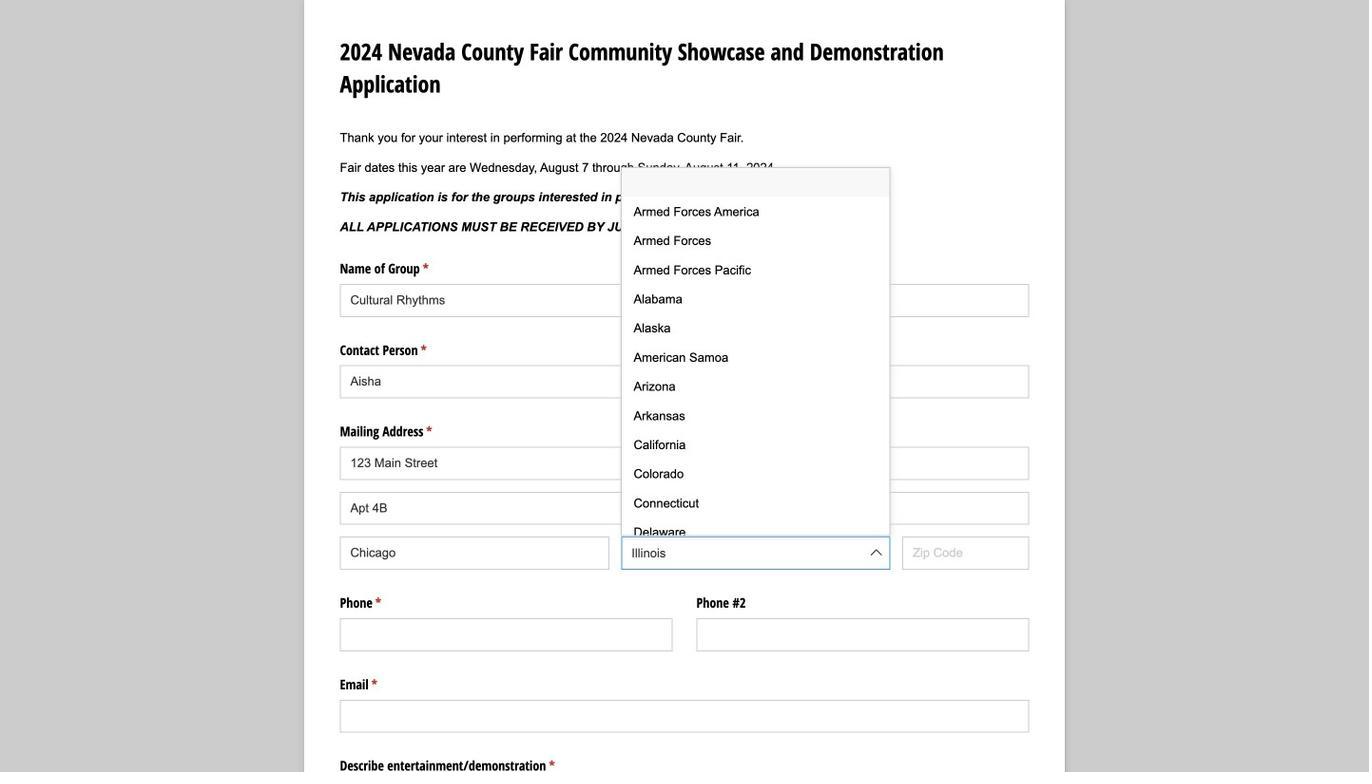Task type: vqa. For each thing, say whether or not it's contained in the screenshot.
the Address Line 1 text field
yes



Task type: describe. For each thing, give the bounding box(es) containing it.
First text field
[[340, 366, 679, 399]]

State text field
[[621, 537, 890, 571]]

Last text field
[[691, 366, 1029, 399]]

Zip Code text field
[[902, 537, 1029, 571]]

Address Line 2 text field
[[340, 492, 1029, 526]]

Address Line 1 text field
[[340, 447, 1029, 480]]



Task type: locate. For each thing, give the bounding box(es) containing it.
None text field
[[696, 619, 1029, 652]]

option
[[622, 168, 889, 197]]

City text field
[[340, 537, 609, 571]]

list box
[[622, 168, 889, 773]]

None text field
[[340, 284, 1029, 317], [340, 619, 673, 652], [340, 701, 1029, 734], [340, 284, 1029, 317], [340, 619, 673, 652], [340, 701, 1029, 734]]



